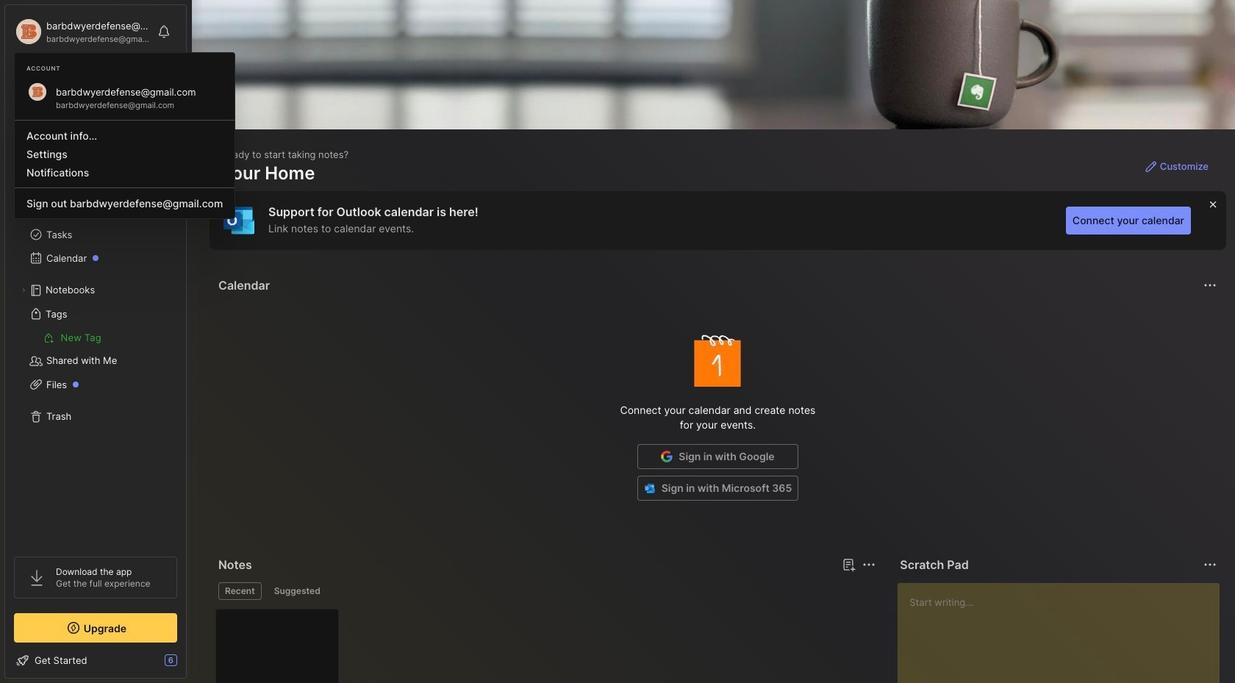Task type: locate. For each thing, give the bounding box(es) containing it.
More actions field
[[1200, 275, 1221, 296], [859, 554, 880, 575], [1200, 554, 1221, 575]]

Account field
[[14, 17, 150, 46]]

group inside tree
[[14, 326, 176, 349]]

0 horizontal spatial tab
[[218, 582, 262, 600]]

1 horizontal spatial more actions image
[[1202, 556, 1219, 574]]

tab list
[[218, 582, 874, 600]]

tab
[[218, 582, 262, 600], [267, 582, 327, 600]]

Help and Learning task checklist field
[[5, 649, 186, 672]]

0 horizontal spatial more actions image
[[861, 556, 878, 574]]

None search field
[[40, 73, 164, 90]]

more actions image
[[861, 556, 878, 574], [1202, 556, 1219, 574]]

tree
[[5, 143, 186, 543]]

expand notebooks image
[[19, 286, 28, 295]]

none search field inside the main element
[[40, 73, 164, 90]]

group
[[14, 326, 176, 349]]

1 horizontal spatial tab
[[267, 582, 327, 600]]

Search text field
[[40, 75, 164, 89]]



Task type: vqa. For each thing, say whether or not it's contained in the screenshot.
2nd 14 from the bottom of the page
no



Task type: describe. For each thing, give the bounding box(es) containing it.
2 more actions image from the left
[[1202, 556, 1219, 574]]

main element
[[0, 0, 191, 683]]

Start writing… text field
[[910, 583, 1219, 683]]

2 tab from the left
[[267, 582, 327, 600]]

tree inside the main element
[[5, 143, 186, 543]]

more actions image
[[1202, 276, 1219, 294]]

dropdown list menu
[[15, 114, 235, 213]]

1 tab from the left
[[218, 582, 262, 600]]

1 more actions image from the left
[[861, 556, 878, 574]]

click to collapse image
[[186, 656, 197, 674]]



